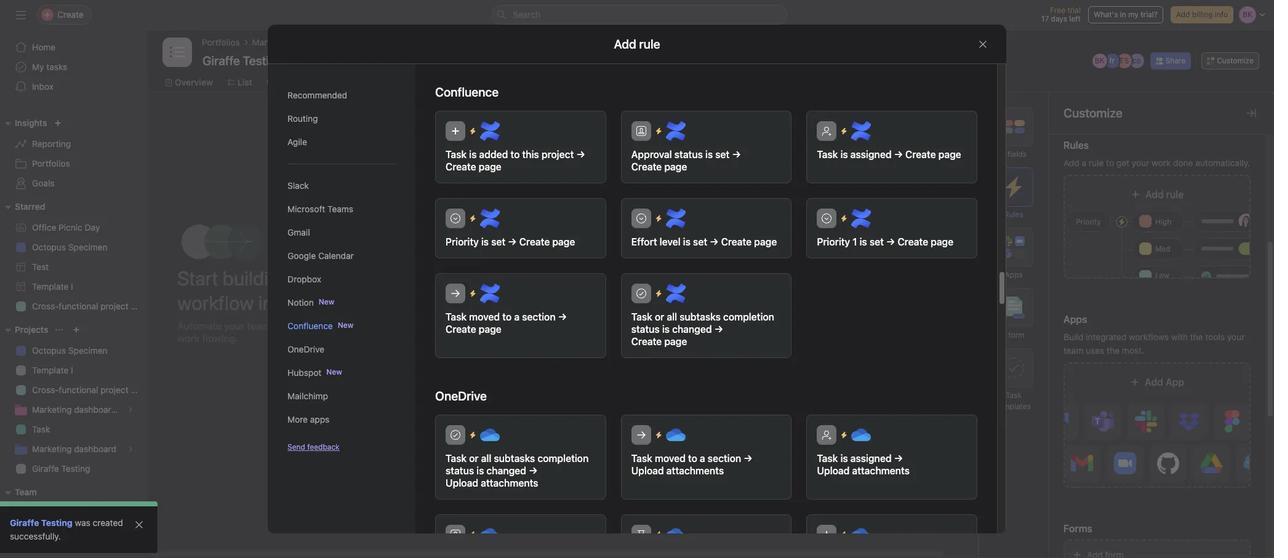 Task type: locate. For each thing, give the bounding box(es) containing it.
office picnic day up test 'link'
[[32, 222, 100, 233]]

successfully.
[[10, 532, 61, 542]]

changed inside task or all subtasks completion status is changed → create page
[[673, 324, 712, 335]]

1 vertical spatial office
[[471, 350, 495, 360]]

0 vertical spatial my
[[32, 62, 44, 72]]

apps up build in the right bottom of the page
[[1064, 314, 1088, 325]]

0 vertical spatial onedrive
[[288, 344, 325, 355]]

a
[[1083, 158, 1087, 168], [514, 312, 520, 323], [700, 453, 706, 464]]

new inside the 'hubspot new'
[[327, 368, 342, 377]]

cross-functional project plan inside projects element
[[32, 385, 148, 395]]

confluence image up level
[[666, 209, 686, 229]]

task inside task or all subtasks completion status is changed → upload attachments
[[446, 453, 467, 464]]

None text field
[[200, 49, 286, 71]]

1 vertical spatial rules
[[1005, 210, 1024, 219]]

office picnic day down 'task moved to a section → create page'
[[471, 350, 539, 360]]

1 horizontal spatial priority
[[818, 237, 851, 248]]

office picnic day for office picnic day button
[[471, 350, 539, 360]]

2 assigned from the top
[[851, 453, 892, 464]]

0 vertical spatial customize
[[1218, 56, 1255, 65]]

1 i from the top
[[71, 281, 73, 292]]

teams element
[[0, 482, 148, 526]]

dashboard up add to starred image at left
[[294, 37, 337, 47]]

0 horizontal spatial added
[[479, 149, 508, 160]]

tasks up this project?
[[510, 236, 539, 250]]

0 vertical spatial giraffe testing link
[[7, 459, 140, 479]]

picnic inside button
[[497, 350, 521, 360]]

project inside projects element
[[101, 385, 129, 395]]

office picnic day for office picnic day link
[[32, 222, 100, 233]]

1 horizontal spatial added
[[576, 236, 611, 250]]

completion inside task or all subtasks completion status is changed → upload attachments
[[538, 453, 589, 464]]

1 horizontal spatial subtasks
[[680, 312, 721, 323]]

0 vertical spatial this
[[523, 149, 539, 160]]

to inside task moved to a section → upload attachments
[[689, 453, 698, 464]]

rule left get
[[1090, 158, 1105, 168]]

0 horizontal spatial upload attachments
[[446, 478, 539, 489]]

1 vertical spatial cross-
[[32, 385, 59, 395]]

office down starred
[[32, 222, 56, 233]]

0 vertical spatial moved
[[469, 312, 500, 323]]

all inside task or all subtasks completion status is changed → create page
[[667, 312, 678, 323]]

create page inside task or all subtasks completion status is changed → create page
[[632, 336, 688, 347]]

template i link up marketing dashboards
[[7, 361, 140, 381]]

my up inbox
[[32, 62, 44, 72]]

task for task
[[32, 424, 50, 435]]

trial?
[[1141, 10, 1159, 19]]

giraffe up "team"
[[32, 464, 59, 474]]

0 horizontal spatial 1
[[853, 237, 858, 248]]

1 vertical spatial template i link
[[7, 361, 140, 381]]

2 vertical spatial a
[[700, 453, 706, 464]]

plan inside projects element
[[131, 385, 148, 395]]

0 vertical spatial all
[[667, 312, 678, 323]]

0 horizontal spatial rule
[[1090, 158, 1105, 168]]

specimen down office picnic day link
[[68, 242, 108, 253]]

1 cross- from the top
[[32, 301, 59, 312]]

testing up teams element
[[61, 464, 90, 474]]

octopus specimen inside projects element
[[32, 346, 108, 356]]

rule up high
[[1167, 189, 1184, 200]]

your right the tools on the right bottom
[[1228, 332, 1246, 342]]

0 vertical spatial functional
[[59, 301, 98, 312]]

2 template i from the top
[[32, 365, 73, 376]]

rules
[[1064, 140, 1090, 151], [1005, 210, 1024, 219]]

cross-functional project plan link up marketing dashboards
[[7, 381, 148, 400]]

confluence image up task or all subtasks completion status is changed → create page at the bottom
[[666, 284, 686, 304]]

task inside task is added to this project → create page
[[446, 149, 467, 160]]

form
[[1009, 331, 1025, 340]]

my up successfully.
[[32, 508, 44, 519]]

status
[[675, 149, 703, 160], [632, 324, 660, 335], [446, 466, 474, 477]]

functional inside projects element
[[59, 385, 98, 395]]

marketing up task link
[[32, 405, 72, 415]]

0 horizontal spatial portfolios link
[[7, 154, 140, 174]]

0 vertical spatial day
[[85, 222, 100, 233]]

cross- up projects
[[32, 301, 59, 312]]

customize down bk
[[1064, 106, 1123, 120]]

are
[[489, 236, 507, 250]]

1 vertical spatial octopus specimen link
[[7, 341, 140, 361]]

0 vertical spatial i
[[71, 281, 73, 292]]

in inside button
[[1121, 10, 1127, 19]]

2 vertical spatial marketing
[[32, 444, 72, 455]]

1 horizontal spatial 1
[[1004, 331, 1007, 340]]

project inside starred element
[[101, 301, 129, 312]]

onedrive image
[[852, 426, 872, 445]]

confluence image up 'task moved to a section → create page'
[[480, 284, 500, 304]]

google
[[288, 251, 316, 261]]

1 vertical spatial functional
[[59, 385, 98, 395]]

picnic inside starred element
[[59, 222, 82, 233]]

starred element
[[0, 196, 148, 319]]

0 vertical spatial template
[[32, 281, 69, 292]]

work
[[1152, 158, 1172, 168]]

1 my from the top
[[32, 62, 44, 72]]

upload attachments inside task or all subtasks completion status is changed → upload attachments
[[446, 478, 539, 489]]

keep
[[339, 321, 361, 332]]

slack
[[288, 180, 309, 191]]

inbox
[[32, 81, 54, 92]]

giraffe testing link inside projects element
[[7, 459, 140, 479]]

cross- up marketing dashboards link
[[32, 385, 59, 395]]

0 vertical spatial status
[[675, 149, 703, 160]]

marketing dashboard link down marketing dashboards link
[[7, 440, 140, 459]]

upload attachments inside task moved to a section → upload attachments
[[632, 466, 724, 477]]

1 vertical spatial moved
[[655, 453, 686, 464]]

status for task or all subtasks completion status is changed → create page
[[632, 324, 660, 335]]

0 vertical spatial octopus
[[32, 242, 66, 253]]

confluence image for to
[[480, 284, 500, 304]]

completion left the next button
[[538, 453, 589, 464]]

marketing dashboard down task link
[[32, 444, 116, 455]]

confluence image up approval status is set → create page
[[666, 121, 686, 141]]

task for task templates
[[1006, 391, 1022, 400]]

1 horizontal spatial or
[[655, 312, 665, 323]]

task for task or all subtasks completion status is changed → upload attachments
[[446, 453, 467, 464]]

completion for task or all subtasks completion status is changed → create page
[[724, 312, 775, 323]]

tasks left move
[[724, 315, 743, 324]]

giraffe
[[32, 464, 59, 474], [10, 518, 39, 528]]

0 vertical spatial apps
[[1005, 270, 1023, 280]]

0 vertical spatial 1
[[853, 237, 858, 248]]

0 vertical spatial completion
[[724, 312, 775, 323]]

dropbox button
[[288, 268, 396, 291]]

this for project
[[523, 149, 539, 160]]

day inside office picnic day link
[[85, 222, 100, 233]]

office inside office picnic day link
[[32, 222, 56, 233]]

1 vertical spatial day
[[523, 350, 539, 360]]

trial
[[1068, 6, 1082, 15]]

1 vertical spatial customize
[[1064, 106, 1123, 120]]

priority 1 is set → create page button
[[807, 198, 978, 259]]

rules right fields in the top of the page
[[1064, 140, 1090, 151]]

confluence image up are
[[480, 209, 500, 229]]

1 horizontal spatial rules
[[1064, 140, 1090, 151]]

set for priority 1 is set → create page
[[870, 237, 884, 248]]

2 plan from the top
[[131, 385, 148, 395]]

new for notion
[[319, 297, 335, 307]]

priority 1 is set → create page
[[818, 237, 954, 248]]

or for task or all subtasks completion status is changed → upload attachments
[[469, 453, 479, 464]]

new inside "notion new"
[[319, 297, 335, 307]]

octopus inside starred element
[[32, 242, 66, 253]]

office
[[32, 222, 56, 233], [471, 350, 495, 360]]

1 vertical spatial office picnic day
[[471, 350, 539, 360]]

marketing dashboard link up add to starred image at left
[[252, 36, 337, 49]]

calendar left workflow link
[[385, 77, 422, 87]]

the down integrated
[[1107, 346, 1120, 356]]

confluence image inside task moved to a section → create page button
[[480, 284, 500, 304]]

1 vertical spatial cross-functional project plan
[[32, 385, 148, 395]]

functional for 1st cross-functional project plan link from the bottom
[[59, 385, 98, 395]]

2 vertical spatial project
[[101, 385, 129, 395]]

1 horizontal spatial moved
[[655, 453, 686, 464]]

start
[[177, 266, 218, 290]]

customize
[[1218, 56, 1255, 65], [1064, 106, 1123, 120]]

marketing down task link
[[32, 444, 72, 455]]

1 cross-functional project plan from the top
[[32, 301, 148, 312]]

rules up add section
[[1005, 210, 1024, 219]]

picnic for office picnic day button
[[497, 350, 521, 360]]

feedback
[[308, 443, 340, 452]]

1 vertical spatial tasks
[[510, 236, 539, 250]]

confluence for confluence
[[435, 85, 499, 99]]

1 horizontal spatial all
[[667, 312, 678, 323]]

template inside starred element
[[32, 281, 69, 292]]

0 horizontal spatial onedrive
[[288, 344, 325, 355]]

2 my from the top
[[32, 508, 44, 519]]

onedrive image
[[480, 426, 500, 445], [666, 426, 686, 445], [480, 525, 500, 545], [666, 525, 686, 545], [852, 525, 872, 545]]

all for create page
[[667, 312, 678, 323]]

customize down info
[[1218, 56, 1255, 65]]

2 template from the top
[[32, 365, 69, 376]]

cross-functional project plan
[[32, 301, 148, 312], [32, 385, 148, 395]]

calendar link
[[375, 76, 422, 89]]

confluence image
[[480, 121, 500, 141], [480, 284, 500, 304], [666, 284, 686, 304]]

task inside task templates
[[1006, 391, 1022, 400]]

1 template from the top
[[32, 281, 69, 292]]

assigned for confluence
[[851, 149, 892, 160]]

fields
[[1008, 150, 1027, 159]]

project for 1st cross-functional project plan link from the top
[[101, 301, 129, 312]]

in up team's
[[258, 291, 273, 314]]

my workspace
[[32, 508, 89, 519]]

0 horizontal spatial office
[[32, 222, 56, 233]]

mailchimp
[[288, 391, 328, 402]]

0 vertical spatial template i
[[32, 281, 73, 292]]

a inside 'task moved to a section → create page'
[[514, 312, 520, 323]]

octopus specimen link
[[7, 238, 140, 257], [7, 341, 140, 361]]

calendar
[[385, 77, 422, 87], [318, 251, 354, 261]]

1 vertical spatial a
[[514, 312, 520, 323]]

section inside 'button'
[[738, 258, 772, 269]]

hide sidebar image
[[16, 10, 26, 20]]

task inside task or all subtasks completion status is changed → create page
[[632, 312, 653, 323]]

template inside projects element
[[32, 365, 69, 376]]

2 horizontal spatial status
[[675, 149, 703, 160]]

0 vertical spatial marketing dashboard
[[252, 37, 337, 47]]

onedrive button
[[288, 338, 396, 362]]

task for task is assigned → upload attachments
[[818, 453, 839, 464]]

0 vertical spatial octopus specimen link
[[7, 238, 140, 257]]

specimen inside projects element
[[68, 346, 108, 356]]

set inside approval status is set → create page
[[716, 149, 730, 160]]

this inside task is added to this project → create page
[[523, 149, 539, 160]]

my inside global element
[[32, 62, 44, 72]]

0 vertical spatial changed
[[673, 324, 712, 335]]

0 horizontal spatial or
[[469, 453, 479, 464]]

section inside task moved to a section → upload attachments
[[708, 453, 742, 464]]

tasks inside global element
[[46, 62, 67, 72]]

0 horizontal spatial rules
[[1005, 210, 1024, 219]]

0 vertical spatial cross-
[[32, 301, 59, 312]]

created
[[93, 518, 123, 528]]

1 horizontal spatial apps
[[1064, 314, 1088, 325]]

calendar down gmail button
[[318, 251, 354, 261]]

1 horizontal spatial upload attachments
[[632, 466, 724, 477]]

assigned inside "task is assigned → upload attachments"
[[851, 453, 892, 464]]

status for task or all subtasks completion status is changed → upload attachments
[[446, 466, 474, 477]]

1 cross-functional project plan link from the top
[[7, 297, 148, 317]]

task
[[446, 149, 467, 160], [818, 149, 839, 160], [446, 312, 467, 323], [632, 312, 653, 323], [1006, 391, 1022, 400], [32, 424, 50, 435], [446, 453, 467, 464], [632, 453, 653, 464], [818, 453, 839, 464]]

confluence image inside priority is set → create page button
[[480, 209, 500, 229]]

2 functional from the top
[[59, 385, 98, 395]]

and
[[320, 321, 337, 332]]

0 horizontal spatial status
[[446, 466, 474, 477]]

section
[[699, 239, 726, 248]]

confluence image up task is added to this project → create page
[[480, 121, 500, 141]]

1 vertical spatial added
[[576, 236, 611, 250]]

bk
[[1096, 56, 1105, 65]]

1 horizontal spatial day
[[523, 350, 539, 360]]

1 specimen from the top
[[68, 242, 108, 253]]

template down test at the left top of the page
[[32, 281, 69, 292]]

1 horizontal spatial status
[[632, 324, 660, 335]]

octopus up test at the left top of the page
[[32, 242, 66, 253]]

confluence image up priority 1 is set → create page
[[852, 209, 872, 229]]

1 horizontal spatial forms
[[1064, 524, 1093, 535]]

agile button
[[288, 131, 396, 154]]

cross-functional project plan link down test 'link'
[[7, 297, 148, 317]]

cross-functional project plan down test 'link'
[[32, 301, 148, 312]]

template i link down test at the left top of the page
[[7, 277, 140, 297]]

octopus specimen down projects
[[32, 346, 108, 356]]

picnic down 'task moved to a section → create page'
[[497, 350, 521, 360]]

giraffe testing link up teams element
[[7, 459, 140, 479]]

1 horizontal spatial confluence
[[435, 85, 499, 99]]

moved down manually
[[469, 312, 500, 323]]

confluence for confluence new
[[288, 321, 333, 331]]

octopus down projects
[[32, 346, 66, 356]]

confluence image inside approval status is set → create page button
[[666, 121, 686, 141]]

template i inside starred element
[[32, 281, 73, 292]]

marketing dashboard inside projects element
[[32, 444, 116, 455]]

template down projects
[[32, 365, 69, 376]]

the
[[1191, 332, 1204, 342], [1107, 346, 1120, 356]]

create page inside 'task moved to a section → create page'
[[446, 324, 502, 335]]

insights
[[15, 118, 47, 128]]

0 horizontal spatial this
[[523, 149, 539, 160]]

moved right the next button
[[655, 453, 686, 464]]

day up test 'link'
[[85, 222, 100, 233]]

project
[[542, 149, 574, 160], [101, 301, 129, 312], [101, 385, 129, 395]]

plan for 1st cross-functional project plan link from the bottom
[[131, 385, 148, 395]]

portfolios up list link
[[202, 37, 240, 47]]

new up and
[[319, 297, 335, 307]]

2 specimen from the top
[[68, 346, 108, 356]]

→ inside 'task moved to a section → create page'
[[558, 312, 567, 323]]

or
[[655, 312, 665, 323], [469, 453, 479, 464]]

0 vertical spatial project
[[542, 149, 574, 160]]

office picnic day inside button
[[471, 350, 539, 360]]

functional down test 'link'
[[59, 301, 98, 312]]

cross- inside starred element
[[32, 301, 59, 312]]

info
[[1216, 10, 1229, 19]]

list
[[238, 77, 252, 87]]

0 vertical spatial giraffe testing
[[32, 464, 90, 474]]

set inside button
[[694, 237, 708, 248]]

marketing dashboards link
[[7, 400, 140, 420]]

template i up marketing dashboards link
[[32, 365, 73, 376]]

template i down test at the left top of the page
[[32, 281, 73, 292]]

tasks inside when tasks move to this section, what should happen automatically?
[[724, 315, 743, 324]]

1 vertical spatial template
[[32, 365, 69, 376]]

confluence image up the task is assigned → create page
[[852, 121, 872, 141]]

task is assigned → create page button
[[807, 111, 978, 184]]

status inside task or all subtasks completion status is changed → create page
[[632, 324, 660, 335]]

1 horizontal spatial office
[[471, 350, 495, 360]]

share button
[[1151, 52, 1192, 70]]

0 vertical spatial new
[[319, 297, 335, 307]]

0 vertical spatial giraffe
[[32, 464, 59, 474]]

what
[[821, 315, 839, 324]]

1 functional from the top
[[59, 301, 98, 312]]

was created successfully.
[[10, 518, 123, 542]]

template i inside projects element
[[32, 365, 73, 376]]

confluence image inside task is added to this project → create page button
[[480, 121, 500, 141]]

hubspot
[[288, 368, 322, 378]]

task inside projects element
[[32, 424, 50, 435]]

office inside office picnic day button
[[471, 350, 495, 360]]

cross-
[[32, 301, 59, 312], [32, 385, 59, 395]]

confluence image for task is assigned → create page
[[852, 121, 872, 141]]

completion for task or all subtasks completion status is changed → upload attachments
[[538, 453, 589, 464]]

1 vertical spatial the
[[1107, 346, 1120, 356]]

day inside office picnic day button
[[523, 350, 539, 360]]

portfolios link up list link
[[202, 36, 240, 49]]

portfolios down reporting
[[32, 158, 70, 169]]

hubspot new
[[288, 368, 342, 378]]

0 vertical spatial assigned
[[851, 149, 892, 160]]

i down test 'link'
[[71, 281, 73, 292]]

a inside task moved to a section → upload attachments
[[700, 453, 706, 464]]

2 horizontal spatial tasks
[[724, 315, 743, 324]]

set for effort level is set → create page
[[694, 237, 708, 248]]

dashboard down task link
[[74, 444, 116, 455]]

confluence image inside task or all subtasks completion status is changed → create page button
[[666, 284, 686, 304]]

1 horizontal spatial the
[[1191, 332, 1204, 342]]

task moved to a section → upload attachments
[[632, 453, 753, 477]]

happen
[[702, 326, 728, 335]]

marketing dashboard up add to starred image at left
[[252, 37, 337, 47]]

plan inside starred element
[[131, 301, 148, 312]]

task for task is assigned → create page
[[818, 149, 839, 160]]

workflow
[[177, 291, 254, 314]]

0 vertical spatial template i link
[[7, 277, 140, 297]]

global element
[[0, 30, 148, 104]]

1 octopus from the top
[[32, 242, 66, 253]]

2 template i link from the top
[[7, 361, 140, 381]]

functional up marketing dashboards
[[59, 385, 98, 395]]

0 horizontal spatial the
[[1107, 346, 1120, 356]]

onedrive image inside task or all subtasks completion status is changed → upload attachments button
[[480, 426, 500, 445]]

2 horizontal spatial a
[[1083, 158, 1087, 168]]

reporting
[[32, 139, 71, 149]]

template i
[[32, 281, 73, 292], [32, 365, 73, 376]]

1 horizontal spatial calendar
[[385, 77, 422, 87]]

0 vertical spatial or
[[655, 312, 665, 323]]

octopus specimen link up test at the left top of the page
[[7, 238, 140, 257]]

picnic for office picnic day link
[[59, 222, 82, 233]]

marketing up list
[[252, 37, 292, 47]]

was
[[75, 518, 90, 528]]

0 horizontal spatial marketing dashboard
[[32, 444, 116, 455]]

add rule
[[1146, 189, 1184, 200]]

projects button
[[0, 323, 48, 338]]

changed for create page
[[673, 324, 712, 335]]

tasks for my tasks
[[46, 62, 67, 72]]

2 horizontal spatial upload attachments
[[818, 466, 910, 477]]

2 octopus specimen from the top
[[32, 346, 108, 356]]

octopus specimen down office picnic day link
[[32, 242, 108, 253]]

test
[[32, 262, 49, 272]]

add to starred image
[[310, 55, 320, 65]]

giraffe testing up teams element
[[32, 464, 90, 474]]

assigned for onedrive
[[851, 453, 892, 464]]

priority
[[1077, 217, 1102, 227], [446, 237, 479, 248], [818, 237, 851, 248]]

0 vertical spatial confluence
[[435, 85, 499, 99]]

template
[[32, 281, 69, 292], [32, 365, 69, 376]]

specimen
[[68, 242, 108, 253], [68, 346, 108, 356]]

1 vertical spatial testing
[[41, 518, 73, 528]]

tasks for when tasks move to this section, what should happen automatically?
[[724, 315, 743, 324]]

0 vertical spatial octopus specimen
[[32, 242, 108, 253]]

testing
[[61, 464, 90, 474], [41, 518, 73, 528]]

template i link
[[7, 277, 140, 297], [7, 361, 140, 381]]

portfolios link down reporting
[[7, 154, 140, 174]]

your left team's
[[224, 321, 245, 332]]

set
[[722, 354, 736, 364]]

priority for priority 1 is set → create page
[[818, 237, 851, 248]]

or inside task or all subtasks completion status is changed → create page
[[655, 312, 665, 323]]

1 vertical spatial i
[[71, 365, 73, 376]]

add for add billing info
[[1177, 10, 1191, 19]]

2 i from the top
[[71, 365, 73, 376]]

0 vertical spatial tasks
[[46, 62, 67, 72]]

billing
[[1193, 10, 1214, 19]]

task or all subtasks completion status is changed → create page
[[632, 312, 775, 347]]

onedrive inside button
[[288, 344, 325, 355]]

mailchimp button
[[288, 385, 396, 408]]

confluence image inside effort level is set → create page button
[[666, 209, 686, 229]]

testing up invite
[[41, 518, 73, 528]]

set assignee button
[[699, 344, 890, 375]]

picnic up test 'link'
[[59, 222, 82, 233]]

confluence image for effort level is set → create page
[[666, 209, 686, 229]]

1 assigned from the top
[[851, 149, 892, 160]]

starred button
[[0, 200, 45, 214]]

new for confluence
[[338, 321, 354, 330]]

create page inside approval status is set → create page
[[632, 161, 688, 172]]

1 template i from the top
[[32, 281, 73, 292]]

task inside task moved to a section → upload attachments
[[632, 453, 653, 464]]

apps down add section button
[[1005, 270, 1023, 280]]

subtasks for create page
[[680, 312, 721, 323]]

cross-functional project plan for 1st cross-functional project plan link from the bottom
[[32, 385, 148, 395]]

0 vertical spatial subtasks
[[680, 312, 721, 323]]

apps
[[1005, 270, 1023, 280], [1064, 314, 1088, 325]]

cross- inside projects element
[[32, 385, 59, 395]]

completion up automatically?
[[724, 312, 775, 323]]

send
[[288, 443, 305, 452]]

day
[[85, 222, 100, 233], [523, 350, 539, 360]]

close image
[[134, 520, 144, 530]]

2 cross-functional project plan from the top
[[32, 385, 148, 395]]

1 horizontal spatial a
[[700, 453, 706, 464]]

0 horizontal spatial apps
[[1005, 270, 1023, 280]]

in left my
[[1121, 10, 1127, 19]]

i up marketing dashboards
[[71, 365, 73, 376]]

1 plan from the top
[[131, 301, 148, 312]]

giraffe testing link up successfully.
[[10, 518, 73, 528]]

day down 'task moved to a section → create page'
[[523, 350, 539, 360]]

confluence image
[[666, 121, 686, 141], [852, 121, 872, 141], [480, 209, 500, 229], [666, 209, 686, 229], [852, 209, 872, 229]]

the right with
[[1191, 332, 1204, 342]]

invite
[[35, 537, 57, 548]]

priority for priority is set → create page
[[446, 237, 479, 248]]

search
[[513, 9, 541, 20]]

send feedback
[[288, 443, 340, 452]]

1 vertical spatial octopus
[[32, 346, 66, 356]]

changed inside task or all subtasks completion status is changed → upload attachments
[[487, 466, 527, 477]]

set
[[716, 149, 730, 160], [492, 237, 506, 248], [694, 237, 708, 248], [870, 237, 884, 248]]

testing inside giraffe testing "link"
[[61, 464, 90, 474]]

confluence image inside priority 1 is set → create page button
[[852, 209, 872, 229]]

giraffe testing up successfully.
[[10, 518, 73, 528]]

create page inside task is added to this project → create page
[[446, 161, 502, 172]]

1 vertical spatial portfolios
[[32, 158, 70, 169]]

next
[[612, 441, 631, 451]]

17
[[1042, 14, 1050, 23]]

upload attachments
[[632, 466, 724, 477], [818, 466, 910, 477], [446, 478, 539, 489]]

plan for 1st cross-functional project plan link from the top
[[131, 301, 148, 312]]

assigned
[[851, 149, 892, 160], [851, 453, 892, 464]]

1 vertical spatial confluence
[[288, 321, 333, 331]]

two minutes
[[278, 291, 381, 314]]

picnic
[[59, 222, 82, 233], [497, 350, 521, 360]]

this inside when tasks move to this section, what should happen automatically?
[[775, 315, 789, 324]]

all
[[667, 312, 678, 323], [481, 453, 492, 464]]

2 cross- from the top
[[32, 385, 59, 395]]

octopus specimen link down projects
[[7, 341, 140, 361]]

office down 'task moved to a section → create page'
[[471, 350, 495, 360]]

functional inside starred element
[[59, 301, 98, 312]]

new right and
[[338, 321, 354, 330]]

tasks down home
[[46, 62, 67, 72]]

cross-functional project plan up dashboards
[[32, 385, 148, 395]]

2 octopus from the top
[[32, 346, 66, 356]]

1 vertical spatial status
[[632, 324, 660, 335]]

0 horizontal spatial forms
[[448, 325, 470, 334]]

status inside task or all subtasks completion status is changed → upload attachments
[[446, 466, 474, 477]]

1 octopus specimen from the top
[[32, 242, 108, 253]]

specimen up dashboards
[[68, 346, 108, 356]]

giraffe up successfully.
[[10, 518, 39, 528]]

new down onedrive button at the left of the page
[[327, 368, 342, 377]]



Task type: vqa. For each thing, say whether or not it's contained in the screenshot.
Clear Icon at the top left
no



Task type: describe. For each thing, give the bounding box(es) containing it.
1 vertical spatial giraffe
[[10, 518, 39, 528]]

my for my tasks
[[32, 62, 44, 72]]

ts
[[1120, 56, 1130, 65]]

overview link
[[165, 76, 213, 89]]

new for hubspot
[[327, 368, 342, 377]]

manually
[[473, 289, 508, 299]]

2 octopus specimen link from the top
[[7, 341, 140, 361]]

calendar inside button
[[318, 251, 354, 261]]

insights button
[[0, 116, 47, 131]]

i inside starred element
[[71, 281, 73, 292]]

projects element
[[0, 319, 148, 482]]

overview
[[175, 77, 213, 87]]

add rule
[[614, 37, 661, 51]]

0 vertical spatial rules
[[1064, 140, 1090, 151]]

add app button
[[1059, 363, 1256, 488]]

add for add rule
[[1146, 189, 1165, 200]]

template for first template i link
[[32, 281, 69, 292]]

1 octopus specimen link from the top
[[7, 238, 140, 257]]

is inside task or all subtasks completion status is changed → create page
[[663, 324, 670, 335]]

this project?
[[509, 253, 577, 268]]

→ inside task is added to this project → create page
[[577, 149, 586, 160]]

more
[[288, 415, 308, 425]]

should
[[841, 315, 865, 324]]

microsoft
[[288, 204, 325, 214]]

1 horizontal spatial rule
[[1167, 189, 1184, 200]]

search list box
[[492, 5, 788, 25]]

teams
[[328, 204, 354, 214]]

office picnic day link
[[7, 218, 140, 238]]

process
[[281, 321, 317, 332]]

1 form
[[1004, 331, 1025, 340]]

1 vertical spatial 1
[[1004, 331, 1007, 340]]

your down google calendar
[[295, 266, 332, 290]]

uses
[[1087, 346, 1105, 356]]

confluence new
[[288, 321, 354, 331]]

→ inside approval status is set → create page
[[733, 149, 741, 160]]

tools
[[1206, 332, 1226, 342]]

slack button
[[288, 174, 396, 198]]

more apps button
[[288, 408, 396, 432]]

→ inside task or all subtasks completion status is changed → upload attachments
[[529, 466, 538, 477]]

list link
[[228, 76, 252, 89]]

projects
[[15, 325, 48, 335]]

to inside task is added to this project → create page
[[511, 149, 520, 160]]

octopus specimen inside starred element
[[32, 242, 108, 253]]

or for task or all subtasks completion status is changed → create page
[[655, 312, 665, 323]]

0 horizontal spatial customize
[[1064, 106, 1123, 120]]

→ inside task moved to a section → upload attachments
[[744, 453, 753, 464]]

giraffe inside projects element
[[32, 464, 59, 474]]

1 vertical spatial apps
[[1064, 314, 1088, 325]]

subtasks for upload attachments
[[494, 453, 535, 464]]

add for add app
[[1146, 377, 1164, 388]]

dashboard inside projects element
[[74, 444, 116, 455]]

is inside approval status is set → create page
[[706, 149, 713, 160]]

confluence image for approval status is set → create page
[[666, 121, 686, 141]]

0 vertical spatial dashboard
[[294, 37, 337, 47]]

moved for upload attachments
[[655, 453, 686, 464]]

integrated
[[1086, 332, 1127, 342]]

cross-functional project plan for 1st cross-functional project plan link from the top
[[32, 301, 148, 312]]

building
[[223, 266, 290, 290]]

is inside "task is assigned → upload attachments"
[[841, 453, 849, 464]]

priority for priority
[[1077, 217, 1102, 227]]

approval status is set → create page button
[[621, 111, 792, 184]]

how
[[461, 236, 486, 250]]

1 horizontal spatial marketing dashboard link
[[252, 36, 337, 49]]

my tasks
[[32, 62, 67, 72]]

google calendar
[[288, 251, 354, 261]]

0 vertical spatial forms
[[448, 325, 470, 334]]

office for office picnic day link
[[32, 222, 56, 233]]

add billing info
[[1177, 10, 1229, 19]]

priority is set → create page button
[[435, 198, 606, 259]]

routing
[[288, 113, 318, 124]]

untitled section
[[699, 258, 772, 269]]

dropbox
[[288, 274, 321, 285]]

1 vertical spatial forms
[[1064, 524, 1093, 535]]

4 fields
[[1002, 150, 1027, 159]]

get
[[1117, 158, 1130, 168]]

high
[[1156, 217, 1172, 227]]

office picnic day button
[[448, 341, 639, 369]]

i inside projects element
[[71, 365, 73, 376]]

goals link
[[7, 174, 140, 193]]

move
[[745, 315, 764, 324]]

workflows
[[1130, 332, 1170, 342]]

add for add section
[[958, 244, 974, 254]]

added inside how are tasks being added to this project?
[[576, 236, 611, 250]]

0 vertical spatial calendar
[[385, 77, 422, 87]]

task moved to a section → create page
[[446, 312, 567, 335]]

project inside task is added to this project → create page
[[542, 149, 574, 160]]

marketing dashboards
[[32, 405, 121, 415]]

automatically.
[[1196, 158, 1251, 168]]

close this dialog image
[[979, 39, 989, 49]]

confluence image for all
[[666, 284, 686, 304]]

confluence image for added
[[480, 121, 500, 141]]

functional for 1st cross-functional project plan link from the top
[[59, 301, 98, 312]]

1 vertical spatial giraffe testing
[[10, 518, 73, 528]]

0 vertical spatial portfolios link
[[202, 36, 240, 49]]

this for section,
[[775, 315, 789, 324]]

co
[[1133, 56, 1142, 65]]

customize inside dropdown button
[[1218, 56, 1255, 65]]

portfolios inside insights element
[[32, 158, 70, 169]]

templates
[[997, 402, 1032, 411]]

specimen inside starred element
[[68, 242, 108, 253]]

office for office picnic day button
[[471, 350, 495, 360]]

untitled
[[699, 258, 735, 269]]

1 horizontal spatial marketing dashboard
[[252, 37, 337, 47]]

left
[[1070, 14, 1082, 23]]

what's in my trial? button
[[1089, 6, 1164, 23]]

task moved to a section → create page button
[[435, 273, 606, 358]]

1 vertical spatial portfolios link
[[7, 154, 140, 174]]

days
[[1052, 14, 1068, 23]]

to inside how are tasks being added to this project?
[[614, 236, 625, 250]]

is inside task is added to this project → create page
[[469, 149, 477, 160]]

1 template i link from the top
[[7, 277, 140, 297]]

reporting link
[[7, 134, 140, 154]]

free trial 17 days left
[[1042, 6, 1082, 23]]

gmail
[[288, 227, 310, 238]]

0 vertical spatial marketing
[[252, 37, 292, 47]]

task for task moved to a section → create page
[[446, 312, 467, 323]]

1 vertical spatial giraffe testing link
[[10, 518, 73, 528]]

to inside 'task moved to a section → create page'
[[503, 312, 512, 323]]

0 vertical spatial a
[[1083, 158, 1087, 168]]

added inside task is added to this project → create page
[[479, 149, 508, 160]]

when
[[702, 315, 722, 324]]

my
[[1129, 10, 1139, 19]]

team
[[15, 487, 37, 498]]

task for task is added to this project → create page
[[446, 149, 467, 160]]

day for office picnic day button
[[523, 350, 539, 360]]

0 vertical spatial the
[[1191, 332, 1204, 342]]

add app
[[1146, 377, 1185, 388]]

1 inside button
[[853, 237, 858, 248]]

add for add a rule to get your work done automatically.
[[1064, 158, 1080, 168]]

with
[[1172, 332, 1189, 342]]

template for 1st template i link from the bottom of the page
[[32, 365, 69, 376]]

routing button
[[288, 107, 396, 131]]

is inside task or all subtasks completion status is changed → upload attachments
[[477, 466, 484, 477]]

automate
[[177, 321, 222, 332]]

share
[[1166, 56, 1186, 65]]

home link
[[7, 38, 140, 57]]

project for 1st cross-functional project plan link from the bottom
[[101, 385, 129, 395]]

insights element
[[0, 112, 148, 196]]

add billing info button
[[1171, 6, 1234, 23]]

team's
[[247, 321, 278, 332]]

section inside 'task moved to a section → create page'
[[522, 312, 556, 323]]

a for task moved to a section → upload attachments
[[700, 453, 706, 464]]

0 horizontal spatial marketing dashboard link
[[7, 440, 140, 459]]

set assignee
[[722, 354, 773, 364]]

task for task moved to a section → upload attachments
[[632, 453, 653, 464]]

confluence image for priority 1 is set → create page
[[852, 209, 872, 229]]

4
[[1002, 150, 1006, 159]]

level
[[660, 237, 681, 248]]

close details image
[[1247, 108, 1257, 118]]

giraffe testing inside giraffe testing "link"
[[32, 464, 90, 474]]

changed for upload attachments
[[487, 466, 527, 477]]

1 vertical spatial marketing
[[32, 405, 72, 415]]

your inside build integrated workflows with the tools your team uses the most.
[[1228, 332, 1246, 342]]

set for approval status is set → create page
[[716, 149, 730, 160]]

notion new
[[288, 297, 335, 308]]

work flowing.
[[177, 333, 238, 344]]

status inside approval status is set → create page
[[675, 149, 703, 160]]

2 cross-functional project plan link from the top
[[7, 381, 148, 400]]

microsoft teams button
[[288, 198, 396, 221]]

to inside when tasks move to this section, what should happen automatically?
[[766, 315, 773, 324]]

moved for create page
[[469, 312, 500, 323]]

your right get
[[1133, 158, 1150, 168]]

workflow link
[[436, 76, 484, 89]]

confluence image for priority is set → create page
[[480, 209, 500, 229]]

most.
[[1123, 346, 1145, 356]]

my for my workspace
[[32, 508, 44, 519]]

task for task or all subtasks completion status is changed → create page
[[632, 312, 653, 323]]

in inside start building your workflow in two minutes automate your team's process and keep work flowing.
[[258, 291, 273, 314]]

all for upload attachments
[[481, 453, 492, 464]]

1 horizontal spatial portfolios
[[202, 37, 240, 47]]

start building your workflow in two minutes automate your team's process and keep work flowing.
[[177, 266, 381, 344]]

apps
[[310, 415, 330, 425]]

octopus inside projects element
[[32, 346, 66, 356]]

goals
[[32, 178, 55, 188]]

upload attachments inside 'task is assigned → upload attachments' button
[[818, 466, 910, 477]]

0 vertical spatial rule
[[1090, 158, 1105, 168]]

list image
[[170, 45, 185, 60]]

app
[[1166, 377, 1185, 388]]

task is added to this project → create page
[[446, 149, 586, 172]]

tasks inside how are tasks being added to this project?
[[510, 236, 539, 250]]

1 horizontal spatial onedrive
[[435, 389, 487, 403]]

build
[[1064, 332, 1084, 342]]

→ inside "task is assigned → upload attachments"
[[895, 453, 904, 464]]

day for office picnic day link
[[85, 222, 100, 233]]

next button
[[604, 435, 639, 457]]

onedrive image inside the task moved to a section → upload attachments button
[[666, 426, 686, 445]]

priority is set → create page
[[446, 237, 576, 248]]

a for task moved to a section → create page
[[514, 312, 520, 323]]

automatically?
[[730, 326, 782, 335]]

→ inside task or all subtasks completion status is changed → create page
[[715, 324, 724, 335]]

workflow
[[446, 77, 484, 87]]



